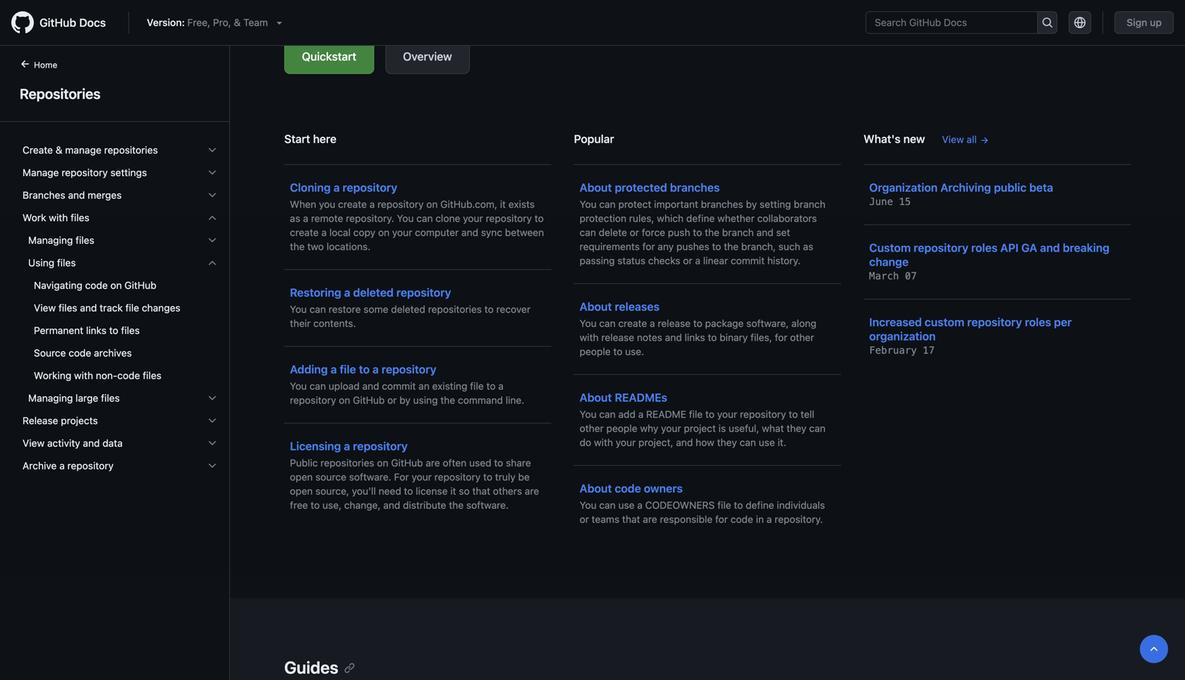 Task type: describe. For each thing, give the bounding box(es) containing it.
the up linear
[[724, 241, 739, 253]]

0 horizontal spatial branch
[[722, 227, 754, 238]]

1 vertical spatial they
[[717, 437, 737, 449]]

popular
[[574, 132, 614, 146]]

what
[[762, 423, 784, 435]]

repository inside increased custom repository roles per organization february 17
[[968, 316, 1022, 329]]

and inside dropdown button
[[83, 438, 100, 449]]

a inside about readmes you can add a readme file to your repository to tell other people why your project is useful, what they can do with your project, and how they can use it.
[[638, 409, 644, 421]]

your up "is"
[[717, 409, 737, 421]]

can down useful,
[[740, 437, 756, 449]]

existing
[[432, 381, 467, 392]]

archive a repository
[[23, 460, 114, 472]]

managing files
[[28, 235, 94, 246]]

to down 'package'
[[708, 332, 717, 344]]

public
[[290, 458, 318, 469]]

to inside permanent links to files 'link'
[[109, 325, 118, 337]]

people inside about releases you can create a release to package software, along with release notes and links to binary files, for other people to use.
[[580, 346, 611, 358]]

it inside "licensing a repository public repositories on github are often used to share open source software. for your repository to truly be open source, you'll need to license it so that others are free to use, change, and distribute the software."
[[450, 486, 456, 497]]

you inside the restoring a deleted repository you can restore some deleted repositories to recover their contents.
[[290, 304, 307, 315]]

can up protection
[[599, 199, 616, 210]]

custom repository roles api ga and breaking change march 07
[[870, 241, 1110, 282]]

a inside "licensing a repository public repositories on github are often used to share open source software. for your repository to truly be open source, you'll need to license it so that others are free to use, change, and distribute the software."
[[344, 440, 350, 453]]

such
[[779, 241, 801, 253]]

when
[[290, 199, 316, 210]]

to inside the restoring a deleted repository you can restore some deleted repositories to recover their contents.
[[485, 304, 494, 315]]

distribute
[[403, 500, 446, 512]]

archives
[[94, 348, 132, 359]]

archiving
[[941, 181, 991, 194]]

exists
[[509, 199, 535, 210]]

ga
[[1022, 241, 1038, 255]]

release projects
[[23, 415, 98, 427]]

often
[[443, 458, 467, 469]]

repository. inside about code owners you can use a codeowners file to define individuals or teams that are responsible for code in a repository.
[[775, 514, 823, 526]]

the inside adding a file to a repository you can upload and commit an existing file to a repository on github or by using the command line.
[[441, 395, 455, 406]]

commit inside adding a file to a repository you can upload and commit an existing file to a repository on github or by using the command line.
[[382, 381, 416, 392]]

files inside using files dropdown button
[[57, 257, 76, 269]]

and inside dropdown button
[[68, 189, 85, 201]]

a left codeowners at the bottom right of page
[[637, 500, 643, 512]]

which
[[657, 213, 684, 224]]

about code owners you can use a codeowners file to define individuals or teams that are responsible for code in a repository.
[[580, 482, 825, 526]]

can inside the cloning a repository when you create a repository on github.com, it exists as a remote repository. you can clone your repository to create a local copy on your computer and sync between the two locations.
[[417, 213, 433, 224]]

file inside about readmes you can add a readme file to your repository to tell other people why your project is useful, what they can do with your project, and how they can use it.
[[689, 409, 703, 421]]

view all link
[[942, 132, 990, 147]]

view activity and data button
[[17, 433, 224, 455]]

commit inside about protected branches you can protect important branches by setting branch protection rules, which define whether collaborators can delete or force push to the branch and set requirements for any pushes to the branch, such as passing status checks or a linear commit history.
[[731, 255, 765, 267]]

checks
[[648, 255, 681, 267]]

and inside about readmes you can add a readme file to your repository to tell other people why your project is useful, what they can do with your project, and how they can use it.
[[676, 437, 693, 449]]

notes
[[637, 332, 663, 344]]

15
[[899, 196, 911, 208]]

february 17 element
[[870, 345, 935, 357]]

linear
[[703, 255, 728, 267]]

or inside adding a file to a repository you can upload and commit an existing file to a repository on github or by using the command line.
[[388, 395, 397, 406]]

be
[[518, 472, 530, 483]]

cloning
[[290, 181, 331, 194]]

code for navigating
[[85, 280, 108, 291]]

recover
[[496, 304, 531, 315]]

you inside about code owners you can use a codeowners file to define individuals or teams that are responsible for code in a repository.
[[580, 500, 597, 512]]

with inside dropdown button
[[49, 212, 68, 224]]

to left 'package'
[[694, 318, 703, 330]]

repository up the an
[[382, 363, 437, 376]]

repositories element
[[0, 57, 230, 679]]

to up linear
[[712, 241, 721, 253]]

code left in
[[731, 514, 753, 526]]

with inside about readmes you can add a readme file to your repository to tell other people why your project is useful, what they can do with your project, and how they can use it.
[[594, 437, 613, 449]]

or inside about code owners you can use a codeowners file to define individuals or teams that are responsible for code in a repository.
[[580, 514, 589, 526]]

manage repository settings button
[[17, 162, 224, 184]]

share
[[506, 458, 531, 469]]

used
[[469, 458, 492, 469]]

repository. inside the cloning a repository when you create a repository on github.com, it exists as a remote repository. you can clone your repository to create a local copy on your computer and sync between the two locations.
[[346, 213, 394, 224]]

can down tell
[[809, 423, 826, 435]]

on inside "licensing a repository public repositories on github are often used to share open source software. for your repository to truly be open source, you'll need to license it so that others are free to use, change, and distribute the software."
[[377, 458, 389, 469]]

navigating code on github
[[34, 280, 156, 291]]

breaking
[[1063, 241, 1110, 255]]

useful,
[[729, 423, 759, 435]]

for inside about releases you can create a release to package software, along with release notes and links to binary files, for other people to use.
[[775, 332, 788, 344]]

restoring
[[290, 286, 341, 300]]

links inside 'link'
[[86, 325, 107, 337]]

release projects button
[[17, 410, 224, 433]]

repository inside dropdown button
[[62, 167, 108, 179]]

a up 'upload'
[[331, 363, 337, 376]]

data
[[103, 438, 123, 449]]

or down pushes
[[683, 255, 693, 267]]

people inside about readmes you can add a readme file to your repository to tell other people why your project is useful, what they can do with your project, and how they can use it.
[[607, 423, 638, 435]]

you inside adding a file to a repository you can upload and commit an existing file to a repository on github or by using the command line.
[[290, 381, 307, 392]]

repository up copy
[[343, 181, 398, 194]]

you
[[319, 199, 335, 210]]

github inside adding a file to a repository you can upload and commit an existing file to a repository on github or by using the command line.
[[353, 395, 385, 406]]

to right free
[[311, 500, 320, 512]]

source
[[316, 472, 346, 483]]

as inside the cloning a repository when you create a repository on github.com, it exists as a remote repository. you can clone your repository to create a local copy on your computer and sync between the two locations.
[[290, 213, 300, 224]]

17
[[923, 345, 935, 357]]

files inside view files and track file changes link
[[59, 302, 77, 314]]

on up clone
[[426, 199, 438, 210]]

a down some
[[373, 363, 379, 376]]

about for about releases
[[580, 300, 612, 314]]

use inside about code owners you can use a codeowners file to define individuals or teams that are responsible for code in a repository.
[[618, 500, 635, 512]]

working with non-code files
[[34, 370, 162, 382]]

0 horizontal spatial software.
[[349, 472, 391, 483]]

select language: current language is english image
[[1075, 17, 1086, 28]]

are inside about code owners you can use a codeowners file to define individuals or teams that are responsible for code in a repository.
[[643, 514, 657, 526]]

responsible
[[660, 514, 713, 526]]

to left tell
[[789, 409, 798, 421]]

between
[[505, 227, 544, 238]]

file inside the repositories element
[[125, 302, 139, 314]]

important
[[654, 199, 698, 210]]

you inside about readmes you can add a readme file to your repository to tell other people why your project is useful, what they can do with your project, and how they can use it.
[[580, 409, 597, 421]]

how
[[696, 437, 715, 449]]

managing large files button
[[17, 387, 224, 410]]

project,
[[639, 437, 674, 449]]

individuals
[[777, 500, 825, 512]]

files inside managing files dropdown button
[[76, 235, 94, 246]]

why
[[640, 423, 659, 435]]

that inside "licensing a repository public repositories on github are often used to share open source software. for your repository to truly be open source, you'll need to license it so that others are free to use, change, and distribute the software."
[[472, 486, 490, 497]]

version: free, pro, & team
[[147, 17, 268, 28]]

you inside the cloning a repository when you create a repository on github.com, it exists as a remote repository. you can clone your repository to create a local copy on your computer and sync between the two locations.
[[397, 213, 414, 224]]

sc 9kayk9 0 image for work with files
[[207, 212, 218, 224]]

github docs
[[40, 16, 106, 29]]

status
[[618, 255, 646, 267]]

your left computer
[[392, 227, 412, 238]]

to up 'upload'
[[359, 363, 370, 376]]

using files element for using files
[[11, 274, 229, 387]]

0 vertical spatial deleted
[[353, 286, 394, 300]]

your down github.com,
[[463, 213, 483, 224]]

and inside "licensing a repository public repositories on github are often used to share open source software. for your repository to truly be open source, you'll need to license it so that others are free to use, change, and distribute the software."
[[383, 500, 400, 512]]

repositories link
[[17, 83, 212, 104]]

in
[[756, 514, 764, 526]]

files,
[[751, 332, 772, 344]]

the up pushes
[[705, 227, 720, 238]]

1 horizontal spatial release
[[658, 318, 691, 330]]

by inside adding a file to a repository you can upload and commit an existing file to a repository on github or by using the command line.
[[400, 395, 411, 406]]

other inside about readmes you can add a readme file to your repository to tell other people why your project is useful, what they can do with your project, and how they can use it.
[[580, 423, 604, 435]]

managing for managing files
[[28, 235, 73, 246]]

changes
[[142, 302, 181, 314]]

using
[[28, 257, 54, 269]]

& inside dropdown button
[[56, 144, 62, 156]]

1 vertical spatial deleted
[[391, 304, 425, 315]]

can left add at the bottom of page
[[599, 409, 616, 421]]

repository down often
[[435, 472, 481, 483]]

roles inside increased custom repository roles per organization february 17
[[1025, 316, 1052, 329]]

define inside about protected branches you can protect important branches by setting branch protection rules, which define whether collaborators can delete or force push to the branch and set requirements for any pushes to the branch, such as passing status checks or a linear commit history.
[[686, 213, 715, 224]]

to up the "command"
[[487, 381, 496, 392]]

a up you
[[334, 181, 340, 194]]

file inside about code owners you can use a codeowners file to define individuals or teams that are responsible for code in a repository.
[[718, 500, 731, 512]]

along
[[792, 318, 817, 330]]

it.
[[778, 437, 787, 449]]

github inside using files element
[[125, 280, 156, 291]]

can inside the restoring a deleted repository you can restore some deleted repositories to recover their contents.
[[310, 304, 326, 315]]

start
[[284, 132, 310, 146]]

view all
[[942, 134, 977, 145]]

a inside the restoring a deleted repository you can restore some deleted repositories to recover their contents.
[[344, 286, 350, 300]]

use inside about readmes you can add a readme file to your repository to tell other people why your project is useful, what they can do with your project, and how they can use it.
[[759, 437, 775, 449]]

sc 9kayk9 0 image for using files
[[207, 258, 218, 269]]

here
[[313, 132, 337, 146]]

work with files element containing work with files
[[11, 207, 229, 410]]

a inside about releases you can create a release to package software, along with release notes and links to binary files, for other people to use.
[[650, 318, 655, 330]]

view for view activity and data
[[23, 438, 45, 449]]

file up 'upload'
[[340, 363, 356, 376]]

roles inside custom repository roles api ga and breaking change march 07
[[972, 241, 998, 255]]

any
[[658, 241, 674, 253]]

create
[[23, 144, 53, 156]]

your down the readme
[[661, 423, 681, 435]]

repository down exists
[[486, 213, 532, 224]]

managing files button
[[17, 229, 224, 252]]

github left docs
[[40, 16, 76, 29]]

your inside "licensing a repository public repositories on github are often used to share open source software. for your repository to truly be open source, you'll need to license it so that others are free to use, change, and distribute the software."
[[412, 472, 432, 483]]

0 horizontal spatial are
[[426, 458, 440, 469]]

owners
[[644, 482, 683, 496]]

can inside about releases you can create a release to package software, along with release notes and links to binary files, for other people to use.
[[599, 318, 616, 330]]

it inside the cloning a repository when you create a repository on github.com, it exists as a remote repository. you can clone your repository to create a local copy on your computer and sync between the two locations.
[[500, 199, 506, 210]]

a down when
[[303, 213, 308, 224]]

local
[[329, 227, 351, 238]]

you inside about protected branches you can protect important branches by setting branch protection rules, which define whether collaborators can delete or force push to the branch and set requirements for any pushes to the branch, such as passing status checks or a linear commit history.
[[580, 199, 597, 210]]

archive
[[23, 460, 57, 472]]

large
[[76, 393, 98, 404]]

license
[[416, 486, 448, 497]]

sc 9kayk9 0 image for view activity and data
[[207, 438, 218, 449]]

on right copy
[[378, 227, 390, 238]]

a down remote
[[321, 227, 327, 238]]

repository down adding
[[290, 395, 336, 406]]

is
[[719, 423, 726, 435]]

to down for
[[404, 486, 413, 497]]

overview link
[[385, 39, 470, 74]]

collaborators
[[757, 213, 817, 224]]

to up pushes
[[693, 227, 702, 238]]

sc 9kayk9 0 image for manage repository settings
[[207, 167, 218, 179]]

home
[[34, 60, 57, 70]]

repository up for
[[353, 440, 408, 453]]

pushes
[[677, 241, 710, 253]]

github docs link
[[11, 11, 117, 34]]

projects
[[61, 415, 98, 427]]

to up project
[[706, 409, 715, 421]]

june 15 element
[[870, 196, 911, 208]]

to down used
[[483, 472, 493, 483]]

source
[[34, 348, 66, 359]]

teams
[[592, 514, 620, 526]]

on inside adding a file to a repository you can upload and commit an existing file to a repository on github or by using the command line.
[[339, 395, 350, 406]]

1 horizontal spatial they
[[787, 423, 807, 435]]

you inside about releases you can create a release to package software, along with release notes and links to binary files, for other people to use.
[[580, 318, 597, 330]]

repositories inside "licensing a repository public repositories on github are often used to share open source software. for your repository to truly be open source, you'll need to license it so that others are free to use, change, and distribute the software."
[[321, 458, 374, 469]]

on inside work with files element
[[110, 280, 122, 291]]

your down add at the bottom of page
[[616, 437, 636, 449]]

version:
[[147, 17, 185, 28]]

scroll to top image
[[1149, 644, 1160, 656]]

protect
[[618, 199, 652, 210]]

navigating code on github link
[[17, 274, 224, 297]]

settings
[[110, 167, 147, 179]]

view for view files and track file changes
[[34, 302, 56, 314]]

source code archives
[[34, 348, 132, 359]]

a up copy
[[370, 199, 375, 210]]

line.
[[506, 395, 525, 406]]

and inside about protected branches you can protect important branches by setting branch protection rules, which define whether collaborators can delete or force push to the branch and set requirements for any pushes to the branch, such as passing status checks or a linear commit history.
[[757, 227, 774, 238]]

sc 9kayk9 0 image for managing large files
[[207, 393, 218, 404]]

sign
[[1127, 17, 1148, 28]]



Task type: locate. For each thing, give the bounding box(es) containing it.
a right licensing
[[344, 440, 350, 453]]

work with files element containing managing files
[[11, 229, 229, 410]]

1 horizontal spatial that
[[622, 514, 640, 526]]

repository down manage
[[62, 167, 108, 179]]

sc 9kayk9 0 image inside view activity and data dropdown button
[[207, 438, 218, 449]]

3 sc 9kayk9 0 image from the top
[[207, 461, 218, 472]]

0 vertical spatial open
[[290, 472, 313, 483]]

are down be
[[525, 486, 539, 497]]

can down restoring
[[310, 304, 326, 315]]

1 vertical spatial are
[[525, 486, 539, 497]]

1 vertical spatial managing
[[28, 393, 73, 404]]

and down the "need"
[[383, 500, 400, 512]]

managing inside dropdown button
[[28, 235, 73, 246]]

2 sc 9kayk9 0 image from the top
[[207, 438, 218, 449]]

None search field
[[866, 11, 1058, 34]]

use up teams
[[618, 500, 635, 512]]

about inside about protected branches you can protect important branches by setting branch protection rules, which define whether collaborators can delete or force push to the branch and set requirements for any pushes to the branch, such as passing status checks or a linear commit history.
[[580, 181, 612, 194]]

or down rules,
[[630, 227, 639, 238]]

software. down others
[[466, 500, 509, 512]]

& right pro,
[[234, 17, 241, 28]]

1 horizontal spatial &
[[234, 17, 241, 28]]

1 horizontal spatial roles
[[1025, 316, 1052, 329]]

2 horizontal spatial are
[[643, 514, 657, 526]]

about readmes you can add a readme file to your repository to tell other people why your project is useful, what they can do with your project, and how they can use it.
[[580, 391, 826, 449]]

1 horizontal spatial create
[[338, 199, 367, 210]]

to up between
[[535, 213, 544, 224]]

1 horizontal spatial repositories
[[321, 458, 374, 469]]

on down 'upload'
[[339, 395, 350, 406]]

0 horizontal spatial that
[[472, 486, 490, 497]]

clone
[[436, 213, 460, 224]]

1 vertical spatial roles
[[1025, 316, 1052, 329]]

tooltip
[[1140, 636, 1168, 664]]

june
[[870, 196, 893, 208]]

define up push
[[686, 213, 715, 224]]

repositories inside dropdown button
[[104, 144, 158, 156]]

repository. up copy
[[346, 213, 394, 224]]

can down protection
[[580, 227, 596, 238]]

0 vertical spatial they
[[787, 423, 807, 435]]

with up managing files
[[49, 212, 68, 224]]

links inside about releases you can create a release to package software, along with release notes and links to binary files, for other people to use.
[[685, 332, 705, 344]]

0 vertical spatial are
[[426, 458, 440, 469]]

2 vertical spatial are
[[643, 514, 657, 526]]

and inside about releases you can create a release to package software, along with release notes and links to binary files, for other people to use.
[[665, 332, 682, 344]]

can up computer
[[417, 213, 433, 224]]

and inside the cloning a repository when you create a repository on github.com, it exists as a remote repository. you can clone your repository to create a local copy on your computer and sync between the two locations.
[[462, 227, 479, 238]]

1 vertical spatial branches
[[701, 199, 743, 210]]

a right add at the bottom of page
[[638, 409, 644, 421]]

create down releases
[[618, 318, 647, 330]]

1 sc 9kayk9 0 image from the top
[[207, 145, 218, 156]]

licensing
[[290, 440, 341, 453]]

code down 'source code archives' link
[[117, 370, 140, 382]]

0 vertical spatial other
[[790, 332, 814, 344]]

files down 'source code archives' link
[[143, 370, 162, 382]]

2 vertical spatial repositories
[[321, 458, 374, 469]]

0 vertical spatial branch
[[794, 199, 826, 210]]

links down 'package'
[[685, 332, 705, 344]]

quickstart link
[[284, 39, 374, 74]]

it
[[500, 199, 506, 210], [450, 486, 456, 497]]

2 vertical spatial sc 9kayk9 0 image
[[207, 461, 218, 472]]

on up the "need"
[[377, 458, 389, 469]]

protected
[[615, 181, 667, 194]]

1 vertical spatial use
[[618, 500, 635, 512]]

as down when
[[290, 213, 300, 224]]

source,
[[316, 486, 349, 497]]

view up archive
[[23, 438, 45, 449]]

the inside the cloning a repository when you create a repository on github.com, it exists as a remote repository. you can clone your repository to create a local copy on your computer and sync between the two locations.
[[290, 241, 305, 253]]

0 horizontal spatial repository.
[[346, 213, 394, 224]]

quickstart
[[302, 50, 357, 63]]

and inside work with files element
[[80, 302, 97, 314]]

to inside the cloning a repository when you create a repository on github.com, it exists as a remote repository. you can clone your repository to create a local copy on your computer and sync between the two locations.
[[535, 213, 544, 224]]

2 about from the top
[[580, 300, 612, 314]]

6 sc 9kayk9 0 image from the top
[[207, 393, 218, 404]]

adding
[[290, 363, 328, 376]]

repository up what
[[740, 409, 786, 421]]

use left it.
[[759, 437, 775, 449]]

0 vertical spatial as
[[290, 213, 300, 224]]

0 vertical spatial create
[[338, 199, 367, 210]]

branches
[[670, 181, 720, 194], [701, 199, 743, 210]]

and
[[68, 189, 85, 201], [462, 227, 479, 238], [757, 227, 774, 238], [1040, 241, 1060, 255], [80, 302, 97, 314], [665, 332, 682, 344], [362, 381, 379, 392], [676, 437, 693, 449], [83, 438, 100, 449], [383, 500, 400, 512]]

with left notes
[[580, 332, 599, 344]]

about inside about readmes you can add a readme file to your repository to tell other people why your project is useful, what they can do with your project, and how they can use it.
[[580, 391, 612, 405]]

code for source
[[69, 348, 91, 359]]

roles left per
[[1025, 316, 1052, 329]]

about protected branches you can protect important branches by setting branch protection rules, which define whether collaborators can delete or force push to the branch and set requirements for any pushes to the branch, such as passing status checks or a linear commit history.
[[580, 181, 826, 267]]

can inside adding a file to a repository you can upload and commit an existing file to a repository on github or by using the command line.
[[310, 381, 326, 392]]

and inside custom repository roles api ga and breaking change march 07
[[1040, 241, 1060, 255]]

0 vertical spatial repository.
[[346, 213, 394, 224]]

repositories inside the restoring a deleted repository you can restore some deleted repositories to recover their contents.
[[428, 304, 482, 315]]

repository. down the individuals
[[775, 514, 823, 526]]

tell
[[801, 409, 815, 421]]

files inside working with non-code files link
[[143, 370, 162, 382]]

0 vertical spatial for
[[643, 241, 655, 253]]

about up protection
[[580, 181, 612, 194]]

work
[[23, 212, 46, 224]]

0 horizontal spatial commit
[[382, 381, 416, 392]]

sc 9kayk9 0 image inside create & manage repositories dropdown button
[[207, 145, 218, 156]]

to left use.
[[613, 346, 623, 358]]

can inside about code owners you can use a codeowners file to define individuals or teams that are responsible for code in a repository.
[[599, 500, 616, 512]]

repository inside about readmes you can add a readme file to your repository to tell other people why your project is useful, what they can do with your project, and how they can use it.
[[740, 409, 786, 421]]

0 horizontal spatial they
[[717, 437, 737, 449]]

you
[[580, 199, 597, 210], [397, 213, 414, 224], [290, 304, 307, 315], [580, 318, 597, 330], [290, 381, 307, 392], [580, 409, 597, 421], [580, 500, 597, 512]]

1 horizontal spatial as
[[803, 241, 814, 253]]

2 vertical spatial view
[[23, 438, 45, 449]]

branch up collaborators
[[794, 199, 826, 210]]

work with files element
[[11, 207, 229, 410], [11, 229, 229, 410]]

1 horizontal spatial repository.
[[775, 514, 823, 526]]

and right notes
[[665, 332, 682, 344]]

1 horizontal spatial other
[[790, 332, 814, 344]]

managing for managing large files
[[28, 393, 73, 404]]

create
[[338, 199, 367, 210], [290, 227, 319, 238], [618, 318, 647, 330]]

files inside permanent links to files 'link'
[[121, 325, 140, 337]]

about up teams
[[580, 482, 612, 496]]

1 horizontal spatial branch
[[794, 199, 826, 210]]

repositories up settings
[[104, 144, 158, 156]]

code for about
[[615, 482, 641, 496]]

so
[[459, 486, 470, 497]]

for inside about protected branches you can protect important branches by setting branch protection rules, which define whether collaborators can delete or force push to the branch and set requirements for any pushes to the branch, such as passing status checks or a linear commit history.
[[643, 241, 655, 253]]

define up in
[[746, 500, 774, 512]]

github
[[40, 16, 76, 29], [125, 280, 156, 291], [353, 395, 385, 406], [391, 458, 423, 469]]

with
[[49, 212, 68, 224], [580, 332, 599, 344], [74, 370, 93, 382], [594, 437, 613, 449]]

1 vertical spatial branch
[[722, 227, 754, 238]]

1 horizontal spatial by
[[746, 199, 757, 210]]

beta
[[1030, 181, 1054, 194]]

docs
[[79, 16, 106, 29]]

you down adding
[[290, 381, 307, 392]]

1 about from the top
[[580, 181, 612, 194]]

5 sc 9kayk9 0 image from the top
[[207, 235, 218, 246]]

files down view files and track file changes link
[[121, 325, 140, 337]]

manage
[[65, 144, 101, 156]]

7 sc 9kayk9 0 image from the top
[[207, 416, 218, 427]]

2 vertical spatial create
[[618, 318, 647, 330]]

sc 9kayk9 0 image for managing files
[[207, 235, 218, 246]]

are down codeowners at the bottom right of page
[[643, 514, 657, 526]]

1 horizontal spatial are
[[525, 486, 539, 497]]

file up the "command"
[[470, 381, 484, 392]]

2 managing from the top
[[28, 393, 73, 404]]

2 vertical spatial for
[[715, 514, 728, 526]]

1 vertical spatial view
[[34, 302, 56, 314]]

1 horizontal spatial for
[[715, 514, 728, 526]]

1 horizontal spatial define
[[746, 500, 774, 512]]

repository inside custom repository roles api ga and breaking change march 07
[[914, 241, 969, 255]]

files inside the managing large files 'dropdown button'
[[101, 393, 120, 404]]

sc 9kayk9 0 image inside using files dropdown button
[[207, 258, 218, 269]]

1 vertical spatial for
[[775, 332, 788, 344]]

0 horizontal spatial by
[[400, 395, 411, 406]]

1 work with files element from the top
[[11, 207, 229, 410]]

by inside about protected branches you can protect important branches by setting branch protection rules, which define whether collaborators can delete or force push to the branch and set requirements for any pushes to the branch, such as passing status checks or a linear commit history.
[[746, 199, 757, 210]]

about
[[580, 181, 612, 194], [580, 300, 612, 314], [580, 391, 612, 405], [580, 482, 612, 496]]

restoring a deleted repository you can restore some deleted repositories to recover their contents.
[[290, 286, 531, 330]]

it left exists
[[500, 199, 506, 210]]

1 vertical spatial &
[[56, 144, 62, 156]]

by
[[746, 199, 757, 210], [400, 395, 411, 406]]

1 vertical spatial create
[[290, 227, 319, 238]]

release
[[658, 318, 691, 330], [602, 332, 634, 344]]

deleted right some
[[391, 304, 425, 315]]

1 horizontal spatial links
[[685, 332, 705, 344]]

about left readmes
[[580, 391, 612, 405]]

0 horizontal spatial roles
[[972, 241, 998, 255]]

sc 9kayk9 0 image for release projects
[[207, 416, 218, 427]]

deleted up some
[[353, 286, 394, 300]]

0 vertical spatial people
[[580, 346, 611, 358]]

sc 9kayk9 0 image inside archive a repository dropdown button
[[207, 461, 218, 472]]

0 vertical spatial define
[[686, 213, 715, 224]]

define inside about code owners you can use a codeowners file to define individuals or teams that are responsible for code in a repository.
[[746, 500, 774, 512]]

1 vertical spatial repositories
[[428, 304, 482, 315]]

2 sc 9kayk9 0 image from the top
[[207, 167, 218, 179]]

repositories up source
[[321, 458, 374, 469]]

using files element containing navigating code on github
[[11, 274, 229, 387]]

your
[[463, 213, 483, 224], [392, 227, 412, 238], [717, 409, 737, 421], [661, 423, 681, 435], [616, 437, 636, 449], [412, 472, 432, 483]]

release up notes
[[658, 318, 691, 330]]

the inside "licensing a repository public repositories on github are often used to share open source software. for your repository to truly be open source, you'll need to license it so that others are free to use, change, and distribute the software."
[[449, 500, 464, 512]]

0 horizontal spatial release
[[602, 332, 634, 344]]

1 vertical spatial people
[[607, 423, 638, 435]]

increased custom repository roles per organization february 17
[[870, 316, 1072, 357]]

about inside about releases you can create a release to package software, along with release notes and links to binary files, for other people to use.
[[580, 300, 612, 314]]

roles left api
[[972, 241, 998, 255]]

1 managing from the top
[[28, 235, 73, 246]]

march 07 element
[[870, 271, 917, 282]]

managing down working
[[28, 393, 73, 404]]

branches up important
[[670, 181, 720, 194]]

as inside about protected branches you can protect important branches by setting branch protection rules, which define whether collaborators can delete or force push to the branch and set requirements for any pushes to the branch, such as passing status checks or a linear commit history.
[[803, 241, 814, 253]]

managing up using files at left top
[[28, 235, 73, 246]]

0 vertical spatial by
[[746, 199, 757, 210]]

with right do
[[594, 437, 613, 449]]

and left sync at the left top of page
[[462, 227, 479, 238]]

0 vertical spatial roles
[[972, 241, 998, 255]]

1 vertical spatial sc 9kayk9 0 image
[[207, 438, 218, 449]]

commit down branch,
[[731, 255, 765, 267]]

for inside about code owners you can use a codeowners file to define individuals or teams that are responsible for code in a repository.
[[715, 514, 728, 526]]

contents.
[[313, 318, 356, 330]]

by left "using"
[[400, 395, 411, 406]]

0 vertical spatial release
[[658, 318, 691, 330]]

0 vertical spatial commit
[[731, 255, 765, 267]]

manage repository settings
[[23, 167, 147, 179]]

0 horizontal spatial repositories
[[104, 144, 158, 156]]

0 vertical spatial repositories
[[104, 144, 158, 156]]

1 vertical spatial commit
[[382, 381, 416, 392]]

an
[[419, 381, 430, 392]]

view inside dropdown button
[[23, 438, 45, 449]]

repository inside dropdown button
[[67, 460, 114, 472]]

repository inside the restoring a deleted repository you can restore some deleted repositories to recover their contents.
[[396, 286, 451, 300]]

other inside about releases you can create a release to package software, along with release notes and links to binary files, for other people to use.
[[790, 332, 814, 344]]

manage
[[23, 167, 59, 179]]

0 horizontal spatial it
[[450, 486, 456, 497]]

can down adding
[[310, 381, 326, 392]]

with inside using files element
[[74, 370, 93, 382]]

to inside about code owners you can use a codeowners file to define individuals or teams that are responsible for code in a repository.
[[734, 500, 743, 512]]

releases
[[615, 300, 660, 314]]

1 vertical spatial open
[[290, 486, 313, 497]]

people down add at the bottom of page
[[607, 423, 638, 435]]

0 horizontal spatial define
[[686, 213, 715, 224]]

as right such
[[803, 241, 814, 253]]

Search GitHub Docs search field
[[867, 12, 1038, 33]]

1 horizontal spatial use
[[759, 437, 775, 449]]

using files element containing using files
[[11, 252, 229, 387]]

0 horizontal spatial use
[[618, 500, 635, 512]]

release
[[23, 415, 58, 427]]

view
[[942, 134, 964, 145], [34, 302, 56, 314], [23, 438, 45, 449]]

other down along
[[790, 332, 814, 344]]

1 using files element from the top
[[11, 252, 229, 387]]

using files
[[28, 257, 76, 269]]

2 using files element from the top
[[11, 274, 229, 387]]

free,
[[187, 17, 210, 28]]

1 vertical spatial it
[[450, 486, 456, 497]]

commit left the an
[[382, 381, 416, 392]]

requirements
[[580, 241, 640, 253]]

1 open from the top
[[290, 472, 313, 483]]

branch down whether
[[722, 227, 754, 238]]

github down using files dropdown button on the left top
[[125, 280, 156, 291]]

repository up 07
[[914, 241, 969, 255]]

files down branches and merges
[[71, 212, 89, 224]]

0 horizontal spatial for
[[643, 241, 655, 253]]

about for about readmes
[[580, 391, 612, 405]]

repositories
[[104, 144, 158, 156], [428, 304, 482, 315], [321, 458, 374, 469]]

1 horizontal spatial it
[[500, 199, 506, 210]]

merges
[[88, 189, 122, 201]]

archive a repository button
[[17, 455, 224, 478]]

they down tell
[[787, 423, 807, 435]]

triangle down image
[[274, 17, 285, 28]]

readmes
[[615, 391, 668, 405]]

or
[[630, 227, 639, 238], [683, 255, 693, 267], [388, 395, 397, 406], [580, 514, 589, 526]]

0 vertical spatial sc 9kayk9 0 image
[[207, 258, 218, 269]]

that inside about code owners you can use a codeowners file to define individuals or teams that are responsible for code in a repository.
[[622, 514, 640, 526]]

team
[[243, 17, 268, 28]]

per
[[1054, 316, 1072, 329]]

open
[[290, 472, 313, 483], [290, 486, 313, 497]]

a right in
[[767, 514, 772, 526]]

2 horizontal spatial create
[[618, 318, 647, 330]]

sc 9kayk9 0 image
[[207, 145, 218, 156], [207, 167, 218, 179], [207, 190, 218, 201], [207, 212, 218, 224], [207, 235, 218, 246], [207, 393, 218, 404], [207, 416, 218, 427]]

sc 9kayk9 0 image for create & manage repositories
[[207, 145, 218, 156]]

0 vertical spatial use
[[759, 437, 775, 449]]

computer
[[415, 227, 459, 238]]

files inside work with files dropdown button
[[71, 212, 89, 224]]

sc 9kayk9 0 image
[[207, 258, 218, 269], [207, 438, 218, 449], [207, 461, 218, 472]]

with inside about releases you can create a release to package software, along with release notes and links to binary files, for other people to use.
[[580, 332, 599, 344]]

github inside "licensing a repository public repositories on github are often used to share open source software. for your repository to truly be open source, you'll need to license it so that others are free to use, change, and distribute the software."
[[391, 458, 423, 469]]

create right you
[[338, 199, 367, 210]]

a inside about protected branches you can protect important branches by setting branch protection rules, which define whether collaborators can delete or force push to the branch and set requirements for any pushes to the branch, such as passing status checks or a linear commit history.
[[695, 255, 701, 267]]

1 vertical spatial other
[[580, 423, 604, 435]]

that
[[472, 486, 490, 497], [622, 514, 640, 526]]

the
[[705, 227, 720, 238], [290, 241, 305, 253], [724, 241, 739, 253], [441, 395, 455, 406], [449, 500, 464, 512]]

you up protection
[[580, 199, 597, 210]]

locations.
[[327, 241, 371, 253]]

define
[[686, 213, 715, 224], [746, 500, 774, 512]]

sc 9kayk9 0 image for archive a repository
[[207, 461, 218, 472]]

sc 9kayk9 0 image for branches and merges
[[207, 190, 218, 201]]

pro,
[[213, 17, 231, 28]]

and left how
[[676, 437, 693, 449]]

0 vertical spatial managing
[[28, 235, 73, 246]]

create inside about releases you can create a release to package software, along with release notes and links to binary files, for other people to use.
[[618, 318, 647, 330]]

1 vertical spatial by
[[400, 395, 411, 406]]

whether
[[718, 213, 755, 224]]

0 horizontal spatial as
[[290, 213, 300, 224]]

1 vertical spatial repository.
[[775, 514, 823, 526]]

about inside about code owners you can use a codeowners file to define individuals or teams that are responsible for code in a repository.
[[580, 482, 612, 496]]

software.
[[349, 472, 391, 483], [466, 500, 509, 512]]

sc 9kayk9 0 image inside managing files dropdown button
[[207, 235, 218, 246]]

use.
[[625, 346, 644, 358]]

2 open from the top
[[290, 486, 313, 497]]

using files element for managing files
[[11, 252, 229, 387]]

to up 'archives'
[[109, 325, 118, 337]]

about releases you can create a release to package software, along with release notes and links to binary files, for other people to use.
[[580, 300, 817, 358]]

about for about code owners
[[580, 482, 612, 496]]

repository up computer
[[378, 199, 424, 210]]

1 horizontal spatial commit
[[731, 255, 765, 267]]

3 about from the top
[[580, 391, 612, 405]]

for down force on the top of the page
[[643, 241, 655, 253]]

4 sc 9kayk9 0 image from the top
[[207, 212, 218, 224]]

that right so
[[472, 486, 490, 497]]

your up license at bottom
[[412, 472, 432, 483]]

2 horizontal spatial for
[[775, 332, 788, 344]]

1 vertical spatial software.
[[466, 500, 509, 512]]

1 vertical spatial as
[[803, 241, 814, 253]]

0 vertical spatial view
[[942, 134, 964, 145]]

and inside adding a file to a repository you can upload and commit an existing file to a repository on github or by using the command line.
[[362, 381, 379, 392]]

2 horizontal spatial repositories
[[428, 304, 482, 315]]

0 vertical spatial that
[[472, 486, 490, 497]]

passing
[[580, 255, 615, 267]]

view for view all
[[942, 134, 964, 145]]

0 horizontal spatial other
[[580, 423, 604, 435]]

1 vertical spatial release
[[602, 332, 634, 344]]

1 vertical spatial that
[[622, 514, 640, 526]]

a up the "command"
[[498, 381, 504, 392]]

4 about from the top
[[580, 482, 612, 496]]

using files element
[[11, 252, 229, 387], [11, 274, 229, 387]]

a inside dropdown button
[[59, 460, 65, 472]]

code
[[85, 280, 108, 291], [69, 348, 91, 359], [117, 370, 140, 382], [615, 482, 641, 496], [731, 514, 753, 526]]

other up do
[[580, 423, 604, 435]]

0 vertical spatial software.
[[349, 472, 391, 483]]

february
[[870, 345, 917, 357]]

1 vertical spatial define
[[746, 500, 774, 512]]

branches and merges button
[[17, 184, 224, 207]]

and right 'upload'
[[362, 381, 379, 392]]

as
[[290, 213, 300, 224], [803, 241, 814, 253]]

sc 9kayk9 0 image inside release projects dropdown button
[[207, 416, 218, 427]]

branch,
[[741, 241, 776, 253]]

0 vertical spatial &
[[234, 17, 241, 28]]

package
[[705, 318, 744, 330]]

0 horizontal spatial &
[[56, 144, 62, 156]]

search image
[[1042, 17, 1053, 28]]

0 vertical spatial branches
[[670, 181, 720, 194]]

binary
[[720, 332, 748, 344]]

2 work with files element from the top
[[11, 229, 229, 410]]

0 horizontal spatial links
[[86, 325, 107, 337]]

deleted
[[353, 286, 394, 300], [391, 304, 425, 315]]

home link
[[14, 59, 80, 73]]

you up do
[[580, 409, 597, 421]]

delete
[[599, 227, 627, 238]]

repository right custom
[[968, 316, 1022, 329]]

public
[[994, 181, 1027, 194]]

sc 9kayk9 0 image inside branches and merges dropdown button
[[207, 190, 218, 201]]

guides link
[[284, 658, 355, 678]]

1 sc 9kayk9 0 image from the top
[[207, 258, 218, 269]]

managing inside 'dropdown button'
[[28, 393, 73, 404]]

links down view files and track file changes
[[86, 325, 107, 337]]

rules,
[[629, 213, 654, 224]]

work with files
[[23, 212, 89, 224]]

sc 9kayk9 0 image inside work with files dropdown button
[[207, 212, 218, 224]]

about for about protected branches
[[580, 181, 612, 194]]

code down permanent links to files
[[69, 348, 91, 359]]

their
[[290, 318, 311, 330]]

1 horizontal spatial software.
[[466, 500, 509, 512]]

you left clone
[[397, 213, 414, 224]]

to up truly
[[494, 458, 503, 469]]

for right "responsible"
[[715, 514, 728, 526]]

3 sc 9kayk9 0 image from the top
[[207, 190, 218, 201]]



Task type: vqa. For each thing, say whether or not it's contained in the screenshot.


